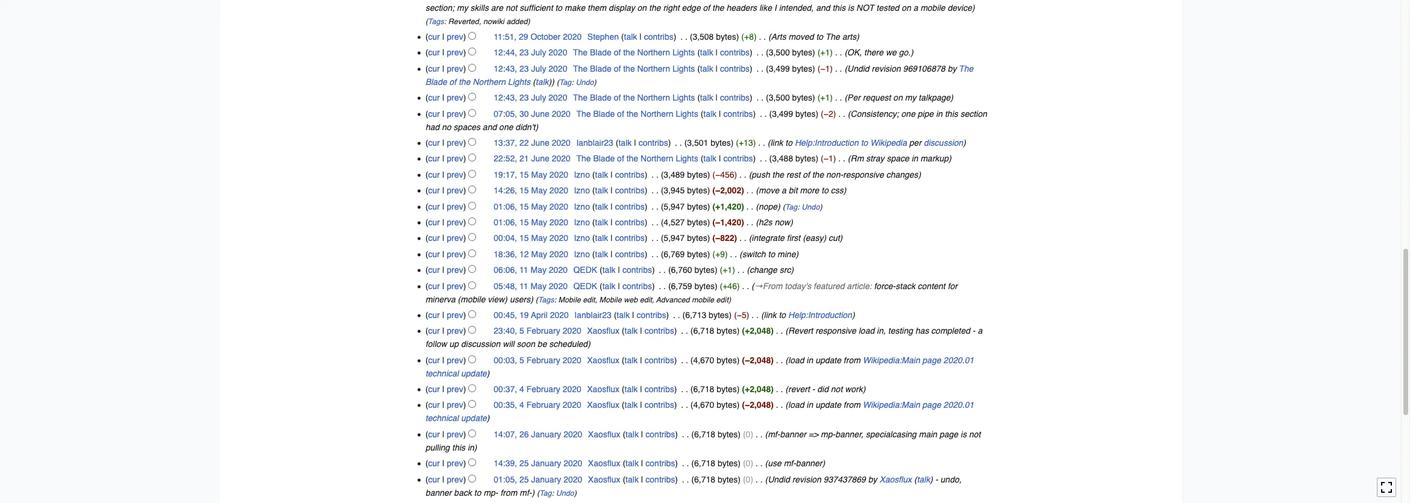 Task type: vqa. For each thing, say whether or not it's contained in the screenshot.


Task type: describe. For each thing, give the bounding box(es) containing it.
xaosflux for 00:03, 5 february 2020
[[587, 355, 619, 365]]

talk link for −5 ‎
[[617, 310, 630, 320]]

2020 up 22:52, 21 june 2020 ‎
[[552, 138, 571, 148]]

mp- inside mf-banner => mp-banner, specialcasing main page is not pulling this in
[[821, 430, 835, 439]]

) inside ) - undo, banner back to mp- from mf-
[[930, 475, 933, 484]]

4,527
[[664, 218, 685, 227]]

cur for +2,048
[[428, 326, 440, 336]]

3 cur link from the top
[[428, 64, 440, 73]]

wikipedia:main for 6,718 bytes
[[863, 400, 920, 410]]

6,718 bytes for revert
[[693, 384, 737, 394]]

bytes for 00:37, 4 february 2020
[[717, 384, 737, 394]]

a inside revert responsive load in, testing has completed - a follow up discussion will soon be scheduled
[[978, 326, 982, 336]]

october
[[531, 32, 561, 42]]

: right ( talk )
[[571, 78, 574, 87]]

−2,002
[[715, 186, 741, 195]]

18:36,
[[494, 249, 517, 259]]

3 0 ‎ from the top
[[746, 475, 756, 484]]

5,947 bytes for +1,420
[[664, 202, 707, 211]]

2020 up 00:04, 15 may 2020 ‎
[[549, 218, 568, 227]]

cur for 22:52,
[[428, 154, 440, 164]]

per request on my talkpage
[[847, 93, 950, 103]]

−2 ‎
[[824, 109, 838, 118]]

: left reverted
[[444, 17, 446, 26]]

3 july from the top
[[531, 93, 546, 103]]

00:35, 4 february 2020 ‎
[[494, 400, 584, 410]]

3 23 from the top
[[519, 93, 529, 103]]

3,499 bytes for −1
[[769, 64, 812, 73]]

the blade of the northern lights for 07:05, 30 june 2020 ‎
[[576, 109, 698, 118]]

northern for 07:05, 30 june 2020 ‎
[[641, 109, 673, 118]]

push the rest of the non-responsive changes
[[752, 170, 918, 179]]

help:introduction link
[[788, 310, 852, 320]]

( talk )
[[530, 77, 552, 87]]

1 vertical spatial −1
[[824, 154, 833, 164]]

contribs link for +9 ‎
[[615, 249, 645, 259]]

wikipedia:main page 2020.01 technical update for 6,718 bytes
[[425, 400, 974, 423]]

may down '14:26, 15 may 2020 ‎'
[[531, 202, 547, 211]]

1 vertical spatial −1 ‎
[[824, 154, 838, 164]]

bit
[[789, 186, 798, 195]]

2020 right 30
[[552, 109, 571, 118]]

web
[[624, 295, 638, 304]]

prev for 22:52, 21 june 2020 ‎
[[447, 154, 463, 164]]

1 edit from the left
[[583, 295, 595, 304]]

talk for 12:44, 23 july 2020 ‎
[[700, 48, 713, 58]]

1 3,500 from the top
[[769, 48, 790, 58]]

3 izno link from the top
[[574, 202, 590, 211]]

2 +2,048 from the top
[[745, 384, 771, 394]]

ok,
[[847, 48, 862, 58]]

3 izno from the top
[[574, 202, 590, 211]]

today's
[[785, 281, 811, 291]]

2020 down the 00:37, 4 february 2020 ‎
[[563, 400, 581, 410]]

first
[[787, 233, 800, 243]]

talk for 00:35, 4 february 2020 ‎
[[625, 400, 638, 410]]

+1 ‎ for ok, there we go.
[[820, 48, 835, 58]]

0 vertical spatial one
[[901, 109, 915, 118]]

2020 down 00:04, 15 may 2020 ‎
[[549, 249, 568, 259]]

1 mobile from the left
[[558, 295, 581, 304]]

3 edit from the left
[[716, 295, 728, 304]]

10 prev from the top
[[447, 202, 463, 211]]

in down 'revert'
[[806, 355, 813, 365]]

contribs for 14:39, 25 january 2020 ‎
[[646, 459, 675, 468]]

ianblair23 for 00:45, 19 april 2020
[[574, 310, 611, 320]]

undo link for xaosflux
[[556, 488, 574, 498]]

cur link for 00:03, 5 february 2020 ‎
[[428, 355, 440, 365]]

2020 up ( talk )
[[549, 64, 567, 73]]

there
[[864, 48, 883, 58]]

to up 3,488 bytes
[[785, 138, 792, 148]]

2020 up scheduled
[[563, 326, 581, 336]]

2020 right october on the top of page
[[563, 32, 582, 42]]

contribs link for 13:37, 22 june 2020 ‎
[[639, 138, 668, 148]]

00:04,
[[494, 233, 517, 243]]

contribs for 13:37, 22 june 2020 ‎
[[639, 138, 668, 148]]

: down 01:05, 25 january 2020 ‎
[[552, 488, 554, 498]]

2 12:43, from the top
[[494, 93, 517, 103]]

page for +2,048
[[922, 355, 941, 365]]

23:40, 5 february 2020 ‎
[[494, 326, 584, 336]]

banner,
[[835, 430, 863, 439]]

use
[[768, 459, 781, 468]]

cur for 14:26,
[[428, 186, 440, 195]]

may down 18:36, 12 may 2020 ‎
[[531, 265, 546, 275]]

undid revision 969106878 by
[[847, 64, 959, 73]]

prev link for +1 ‎
[[447, 93, 463, 103]]

contribs for 00:35, 4 february 2020 ‎
[[645, 400, 674, 410]]

of for '12:43, 23 july 2020' link associated with +1
[[614, 93, 621, 103]]

3 cur from the top
[[428, 64, 440, 73]]

prev for +8 ‎
[[447, 32, 463, 42]]

mp- inside ) - undo, banner back to mp- from mf-
[[483, 488, 498, 498]]

22:52, 21 june 2020 link
[[494, 154, 571, 164]]

4,670 for +2,048
[[693, 355, 714, 365]]

in inside mf-banner => mp-banner, specialcasing main page is not pulling this in
[[468, 443, 474, 452]]

05:48,
[[494, 281, 517, 291]]

+46 ‎
[[723, 281, 742, 291]]

tag link for izno
[[785, 202, 797, 211]]

06:06, 11 may 2020 ‎
[[494, 265, 570, 275]]

−2
[[824, 109, 833, 118]]

1 horizontal spatial discussion
[[924, 138, 963, 148]]

- for revert - did not work
[[812, 384, 815, 394]]

4,670 bytes for +2,048
[[693, 355, 737, 365]]

prev link for 14:26, 15 may 2020 ‎
[[447, 186, 463, 195]]

in down per
[[911, 154, 918, 164]]

0 vertical spatial responsive
[[843, 170, 884, 179]]

+13 ‎
[[739, 138, 758, 148]]

00:03, 5 february 2020 ‎
[[494, 355, 584, 365]]

22
[[519, 138, 529, 148]]

−2,048 ‎ for 6,718 bytes
[[745, 400, 776, 410]]

2020 up 01:05, 25 january 2020 ‎
[[564, 459, 582, 468]]

−1,420 ‎
[[715, 218, 746, 227]]

14:39,
[[494, 459, 517, 468]]

undo,
[[940, 475, 961, 484]]

wikipedia:main page 2020.01 technical update link for +2,048
[[425, 355, 974, 378]]

and
[[483, 122, 497, 132]]

2 edit from the left
[[640, 295, 652, 304]]

izno for −1,420 ‎
[[574, 218, 590, 227]]

15 cur from the top
[[428, 281, 440, 291]]

+1 ‎ for change src
[[723, 265, 737, 275]]

2020 up 14:39, 25 january 2020 ‎
[[564, 430, 582, 439]]

2020 down scheduled
[[563, 355, 581, 365]]

2020 down october on the top of page
[[549, 48, 567, 58]]

1 3,500 bytes from the top
[[769, 48, 812, 58]]

of for 07:05, 30 june 2020 link
[[617, 109, 624, 118]]

4,670 bytes for 6,718 bytes
[[693, 400, 737, 410]]

23 prev link from the top
[[447, 475, 463, 484]]

0 vertical spatial −1
[[820, 64, 830, 73]]

2 3,500 from the top
[[769, 93, 790, 103]]

2 july from the top
[[531, 64, 546, 73]]

this inside mf-banner => mp-banner, specialcasing main page is not pulling this in
[[452, 443, 465, 452]]

10 cur from the top
[[428, 202, 440, 211]]

26
[[519, 430, 529, 439]]

prev for 19:17, 15 may 2020 ‎
[[447, 170, 463, 179]]

of for 22:52, 21 june 2020 link
[[617, 154, 624, 164]]

0 horizontal spatial one
[[499, 122, 513, 132]]

3,508
[[693, 32, 714, 42]]

14:07, 26 january 2020 ‎
[[494, 430, 585, 439]]

advanced
[[656, 295, 690, 304]]

14:07, 26 january 2020 link
[[494, 430, 582, 439]]

bytes for 00:04, 15 may 2020
[[687, 233, 707, 243]]

01:05, 25 january 2020 ‎
[[494, 475, 585, 484]]

: down move a bit more to css
[[797, 202, 799, 211]]

−2,002 ‎
[[715, 186, 746, 195]]

talk link for 06:06, 11 may 2020 ‎
[[602, 265, 616, 275]]

january for 14:07,
[[531, 430, 561, 439]]

cur link for −5 ‎
[[428, 310, 440, 320]]

0 vertical spatial −1 ‎
[[820, 64, 835, 73]]

cur for 14:07,
[[428, 430, 440, 439]]

undid revision 937437869 by xaosflux ( talk
[[768, 475, 930, 484]]

view)
[[488, 294, 507, 304]]

load inside revert responsive load in, testing has completed - a follow up discussion will soon be scheduled
[[858, 326, 874, 336]]

) - undo, banner back to mp- from mf-
[[425, 475, 961, 498]]

15 for 00:04, 15 may 2020
[[519, 233, 529, 243]]

is
[[961, 430, 967, 439]]

revision for 937437869
[[792, 475, 821, 484]]

mf- inside mf-banner => mp-banner, specialcasing main page is not pulling this in
[[768, 430, 780, 439]]

1 vertical spatial (
[[914, 475, 917, 484]]

northern for +1 ‎
[[637, 93, 670, 103]]

19:17, 15 may 2020 ‎
[[494, 170, 571, 179]]

rm stray space in markup
[[851, 154, 949, 164]]

cur for −1,420
[[428, 218, 440, 227]]

3 prev from the top
[[447, 64, 463, 73]]

link to help:introduction to wikipedia per discussion
[[770, 138, 963, 148]]

to up rm
[[861, 138, 868, 148]]

bytes for 13:37, 22 june 2020
[[711, 138, 731, 148]]

0 horizontal spatial (
[[533, 77, 536, 87]]

cur for 13:37,
[[428, 138, 440, 148]]

contribs for 07:05, 30 june 2020 ‎
[[723, 109, 753, 118]]

banner inside mf-banner => mp-banner, specialcasing main page is not pulling this in
[[780, 430, 806, 439]]

23 cur link from the top
[[428, 475, 440, 484]]

1 23 from the top
[[519, 48, 529, 58]]

this inside consistency; one pipe in this section had no spaces and one didn't
[[945, 109, 958, 118]]

3,501
[[687, 138, 708, 148]]

banner inside ) - undo, banner back to mp- from mf-
[[425, 488, 452, 498]]

the blade of the northern lights link for 07:05, 30 june 2020 ‎
[[576, 109, 698, 118]]

6,718 bytes for mf-
[[694, 430, 738, 439]]

prev for 14:26, 15 may 2020 ‎
[[447, 186, 463, 195]]

may up 00:04, 15 may 2020 ‎
[[531, 218, 547, 227]]

−5 ‎
[[737, 310, 752, 320]]

undo for izno
[[802, 202, 820, 211]]

22:52, 21 june 2020 ‎
[[494, 154, 573, 164]]

prev for 00:37, 4 february 2020 ‎
[[447, 384, 463, 394]]

2020 down 06:06, 11 may 2020 ‎
[[549, 281, 568, 291]]

bytes for 19:17, 15 may 2020
[[687, 170, 707, 179]]

→‎from
[[754, 281, 782, 291]]

talkpage
[[919, 93, 950, 103]]

10 prev link from the top
[[447, 202, 463, 211]]

prev for 12:44, 23 july 2020 ‎
[[447, 48, 463, 58]]

15 for 14:26, 15 may 2020
[[519, 186, 529, 195]]

11:51, 29 october 2020 link
[[494, 32, 582, 42]]

stephen
[[587, 32, 619, 42]]

3 0 from the top
[[746, 475, 750, 484]]

00:03,
[[494, 355, 517, 365]]

ianblair23 for 13:37, 22 june 2020
[[576, 138, 613, 148]]

request
[[863, 93, 891, 103]]

pipe
[[918, 109, 934, 118]]

prev for −1,420 ‎
[[447, 218, 463, 227]]

ok, there we go.
[[847, 48, 911, 58]]

1 vertical spatial +1
[[820, 93, 830, 103]]

use mf-banner
[[768, 459, 822, 468]]

12:44, 23 july 2020 ‎
[[494, 48, 570, 58]]

15 for 19:17, 15 may 2020
[[519, 170, 529, 179]]

cur for 14:39,
[[428, 459, 440, 468]]

contribs link for 07:05, 30 june 2020 ‎
[[723, 109, 753, 118]]

2 01:06, from the top
[[494, 218, 517, 227]]

arts
[[842, 32, 856, 42]]

0 horizontal spatial )
[[549, 77, 552, 87]]

may up 18:36, 12 may 2020 ‎
[[531, 233, 547, 243]]

01:05,
[[494, 475, 517, 484]]

cur for +9
[[428, 249, 440, 259]]

+1,420
[[715, 202, 741, 211]]

3 prev link from the top
[[447, 64, 463, 73]]

−1,420
[[715, 218, 741, 227]]

1 12:43, 23 july 2020 ‎ from the top
[[494, 64, 570, 73]]

wikipedia:main for +2,048
[[863, 355, 920, 365]]

05:48, 11 may 2020 link
[[494, 281, 568, 291]]

prev for +1 ‎
[[447, 93, 463, 103]]

talk link for −1,420 ‎
[[595, 218, 608, 227]]

pulling
[[425, 443, 450, 452]]

rm
[[851, 154, 864, 164]]

cur for 06:06,
[[428, 265, 440, 275]]

from for +2,048
[[844, 355, 860, 365]]

stephen link
[[587, 32, 619, 42]]

2020 down 14:39, 25 january 2020 ‎
[[564, 475, 582, 484]]

revert
[[788, 384, 810, 394]]

mf-banner => mp-banner, specialcasing main page is not pulling this in
[[425, 430, 981, 452]]

izno link for 00:04, 15 may 2020 ‎
[[574, 233, 590, 243]]

prev link for +8 ‎
[[447, 32, 463, 42]]

css
[[831, 186, 843, 195]]

testing
[[888, 326, 913, 336]]

fullscreen image
[[1380, 482, 1393, 494]]

1 july from the top
[[531, 48, 546, 58]]

cur link for 12:44, 23 july 2020 ‎
[[428, 48, 440, 58]]

cur link for 00:37, 4 february 2020 ‎
[[428, 384, 440, 394]]

more
[[800, 186, 819, 195]]

talk link for +2,048 ‎
[[625, 326, 638, 336]]

xaosflux for 14:39, 25 january 2020
[[588, 459, 620, 468]]

6,760 bytes
[[671, 265, 715, 275]]

revert responsive load in, testing has completed - a follow up discussion will soon be scheduled
[[425, 326, 982, 349]]

tag link for xaosflux
[[539, 488, 552, 498]]

2020 down 19:17, 15 may 2020 ‎
[[549, 186, 568, 195]]

to left mine
[[768, 249, 775, 259]]

undo for xaosflux
[[556, 488, 574, 498]]

undid for undid revision 969106878 by
[[847, 64, 869, 73]]

on
[[893, 93, 903, 103]]

00:35, 4 february 2020 link
[[494, 400, 581, 410]]

contribs for +2,048 ‎
[[645, 326, 674, 336]]

6,769 bytes
[[664, 249, 707, 259]]

12:44, 23 july 2020 link
[[494, 48, 567, 58]]

to down →‎from
[[779, 310, 786, 320]]

2 23 from the top
[[519, 64, 529, 73]]

tags : reverted nowiki added
[[428, 17, 528, 26]]

3,501 bytes
[[687, 138, 731, 148]]

2 01:06, 15 may 2020 ‎ from the top
[[494, 218, 571, 227]]

: down the 05:48, 11 may 2020 ‎
[[554, 295, 556, 304]]

30
[[519, 109, 529, 118]]

may down 22:52, 21 june 2020 ‎
[[531, 170, 547, 179]]

00:04, 15 may 2020 link
[[494, 233, 568, 243]]

2 3,500 bytes from the top
[[769, 93, 812, 103]]

mobile
[[692, 295, 714, 304]]

discussion link
[[924, 138, 963, 148]]

15 cur link from the top
[[428, 281, 440, 291]]

may right "12"
[[531, 249, 547, 259]]

3 15 from the top
[[519, 202, 529, 211]]

2020 up 00:35, 4 february 2020 ‎
[[563, 384, 581, 394]]

00:37,
[[494, 384, 517, 394]]

(easy)
[[803, 233, 826, 243]]

of for '12:43, 23 july 2020' link for 3,499 bytes
[[614, 64, 621, 73]]



Task type: locate. For each thing, give the bounding box(es) containing it.
qedk link right 06:06, 11 may 2020 ‎
[[573, 265, 597, 275]]

4 right 00:35,
[[519, 400, 524, 410]]

rest
[[786, 170, 800, 179]]

page down has
[[922, 355, 941, 365]]

2 01:06, 15 may 2020 link from the top
[[494, 218, 568, 227]]

6,769
[[664, 249, 685, 259]]

1 vertical spatial page
[[922, 400, 941, 410]]

2 mobile from the left
[[599, 295, 622, 304]]

qedk link
[[573, 265, 597, 275], [573, 281, 597, 291]]

cur for +1
[[428, 93, 440, 103]]

3,500
[[769, 48, 790, 58], [769, 93, 790, 103]]

the blade of the northern lights for 12:44, 23 july 2020 ‎
[[573, 48, 695, 58]]

1 horizontal spatial -
[[935, 475, 938, 484]]

h2s
[[759, 218, 772, 227]]

talk link for +9 ‎
[[595, 249, 608, 259]]

cur link for 00:04, 15 may 2020 ‎
[[428, 233, 440, 243]]

from inside ) - undo, banner back to mp- from mf-
[[500, 488, 517, 498]]

0 vertical spatial wikipedia:main
[[863, 355, 920, 365]]

0 vertical spatial undo link
[[576, 78, 594, 87]]

undo
[[576, 78, 594, 87], [802, 202, 820, 211], [556, 488, 574, 498]]

2020 up 18:36, 12 may 2020 ‎
[[549, 233, 568, 243]]

link for link to help:introduction to wikipedia per discussion
[[770, 138, 783, 148]]

14 cur from the top
[[428, 265, 440, 275]]

7 prev from the top
[[447, 154, 463, 164]]

talk link for 14:07, 26 january 2020 ‎
[[626, 430, 639, 439]]

contribs
[[644, 32, 674, 42], [720, 48, 750, 58], [720, 64, 750, 73], [720, 93, 750, 103], [723, 109, 753, 118], [639, 138, 668, 148], [723, 154, 753, 164], [615, 170, 645, 179], [615, 186, 645, 195], [615, 202, 645, 211], [615, 218, 645, 227], [615, 233, 645, 243], [615, 249, 645, 259], [622, 265, 652, 275], [622, 281, 652, 291], [637, 310, 666, 320], [645, 326, 674, 336], [645, 355, 674, 365], [645, 384, 674, 394], [645, 400, 674, 410], [646, 430, 675, 439], [646, 459, 675, 468], [646, 475, 675, 484]]

spaces
[[453, 122, 480, 132]]

19 cur link from the top
[[428, 384, 440, 394]]

cur for +8
[[428, 32, 440, 42]]

0 vertical spatial )
[[549, 77, 552, 87]]

3 february from the top
[[526, 384, 560, 394]]

- left did
[[812, 384, 815, 394]]

to inside ) - undo, banner back to mp- from mf-
[[474, 488, 481, 498]]

lights for +1 ‎
[[672, 93, 695, 103]]

one
[[901, 109, 915, 118], [499, 122, 513, 132]]

8 prev link from the top
[[447, 170, 463, 179]]

6 cur link from the top
[[428, 138, 440, 148]]

load in update from for 6,718 bytes
[[788, 400, 863, 410]]

5,947 bytes up the 6,769 bytes
[[664, 233, 707, 243]]

by right 969106878
[[948, 64, 957, 73]]

cur for 07:05,
[[428, 109, 440, 118]]

1 vertical spatial 01:06, 15 may 2020 ‎
[[494, 218, 571, 227]]

blade
[[590, 48, 611, 58], [590, 64, 611, 73], [425, 77, 447, 87], [590, 93, 611, 103], [593, 109, 615, 118], [593, 154, 615, 164]]

1 qedk link from the top
[[573, 265, 597, 275]]

13 prev from the top
[[447, 249, 463, 259]]

talk for 14:07, 26 january 2020 ‎
[[626, 430, 639, 439]]

+9
[[715, 249, 725, 259]]

0 vertical spatial from
[[844, 355, 860, 365]]

from up work
[[844, 355, 860, 365]]

0 horizontal spatial not
[[831, 384, 843, 394]]

may down 19:17, 15 may 2020 ‎
[[531, 186, 547, 195]]

0 horizontal spatial tag link
[[539, 488, 552, 498]]

15 prev link from the top
[[447, 281, 463, 291]]

xaosflux link for 23:40, 5 february 2020
[[587, 326, 619, 336]]

prev link for 14:39, 25 january 2020 ‎
[[447, 459, 463, 468]]

changes
[[886, 170, 918, 179]]

12:43, up 07:05,
[[494, 93, 517, 103]]

+1 up −2
[[820, 93, 830, 103]]

tag link right ( talk )
[[559, 78, 571, 87]]

added
[[506, 17, 528, 26]]

0 vertical spatial 12:43,
[[494, 64, 517, 73]]

talk link for 14:26, 15 may 2020 ‎
[[595, 186, 608, 195]]

february for 00:37,
[[526, 384, 560, 394]]

bytes for 14:39, 25 january 2020
[[718, 459, 738, 468]]

22 cur link from the top
[[428, 459, 440, 468]]

25 right '01:05,'
[[519, 475, 529, 484]]

mf- inside ) - undo, banner back to mp- from mf-
[[520, 488, 532, 498]]

1 vertical spatial wikipedia:main
[[863, 400, 920, 410]]

update
[[815, 355, 841, 365], [461, 369, 487, 378], [815, 400, 841, 410], [461, 414, 487, 423]]

blade for 12:44, 23 july 2020 ‎
[[590, 48, 611, 58]]

1 vertical spatial undo link
[[802, 202, 820, 211]]

19 prev from the top
[[447, 384, 463, 394]]

january down 14:39, 25 january 2020 ‎
[[531, 475, 561, 484]]

1 izno link from the top
[[574, 170, 590, 179]]

17 cur from the top
[[428, 326, 440, 336]]

2 vertical spatial tag link
[[539, 488, 552, 498]]

talk for +2,048 ‎
[[625, 326, 638, 336]]

1 vertical spatial technical
[[425, 414, 459, 423]]

revert - did not work
[[788, 384, 863, 394]]

1 horizontal spatial tags
[[538, 295, 554, 304]]

tags link up the april
[[538, 295, 554, 304]]

talk for 14:39, 25 january 2020 ‎
[[626, 459, 639, 468]]

5 prev link from the top
[[447, 109, 463, 118]]

2 horizontal spatial tag link
[[785, 202, 797, 211]]

00:03, 5 february 2020 link
[[494, 355, 581, 365]]

0 horizontal spatial undo link
[[556, 488, 574, 498]]

contribs for 22:52, 21 june 2020 ‎
[[723, 154, 753, 164]]

1 vertical spatial mp-
[[483, 488, 498, 498]]

−2,048 ‎ down −5 ‎
[[745, 355, 776, 365]]

february up 00:35, 4 february 2020 ‎
[[526, 384, 560, 394]]

18 prev link from the top
[[447, 355, 463, 365]]

cur link for +9 ‎
[[428, 249, 440, 259]]

mobile left web
[[599, 295, 622, 304]]

0 horizontal spatial mobile
[[558, 295, 581, 304]]

tag down bit
[[785, 202, 797, 211]]

1 horizontal spatial tags link
[[538, 295, 554, 304]]

15 prev from the top
[[447, 281, 463, 291]]

discussion
[[924, 138, 963, 148], [461, 339, 500, 349]]

5 izno from the top
[[574, 233, 590, 243]]

2020 down '14:26, 15 may 2020 ‎'
[[549, 202, 568, 211]]

0 horizontal spatial mp-
[[483, 488, 498, 498]]

section
[[960, 109, 987, 118]]

0 vertical spatial this
[[945, 109, 958, 118]]

in inside consistency; one pipe in this section had no spaces and one didn't
[[936, 109, 942, 118]]

12 cur link from the top
[[428, 233, 440, 243]]

10 cur link from the top
[[428, 202, 440, 211]]

this
[[945, 109, 958, 118], [452, 443, 465, 452]]

mf- down 01:05, 25 january 2020 link
[[520, 488, 532, 498]]

2 5,947 from the top
[[664, 233, 685, 243]]

talk link for 19:17, 15 may 2020 ‎
[[595, 170, 608, 179]]

12:43, 23 july 2020 link up 07:05, 30 june 2020 link
[[494, 93, 567, 103]]

0 vertical spatial 12:43, 23 july 2020 ‎
[[494, 64, 570, 73]]

2 vertical spatial page
[[939, 430, 958, 439]]

blade for 07:05, 30 june 2020 ‎
[[593, 109, 615, 118]]

reverted
[[448, 17, 479, 26]]

undid down use
[[768, 475, 790, 484]]

xaosflux link
[[587, 326, 619, 336], [587, 355, 619, 365], [587, 384, 619, 394], [587, 400, 619, 410], [588, 430, 620, 439], [588, 459, 620, 468], [588, 475, 620, 484], [879, 475, 912, 484]]

cur
[[428, 32, 440, 42], [428, 48, 440, 58], [428, 64, 440, 73], [428, 93, 440, 103], [428, 109, 440, 118], [428, 138, 440, 148], [428, 154, 440, 164], [428, 170, 440, 179], [428, 186, 440, 195], [428, 202, 440, 211], [428, 218, 440, 227], [428, 233, 440, 243], [428, 249, 440, 259], [428, 265, 440, 275], [428, 281, 440, 291], [428, 310, 440, 320], [428, 326, 440, 336], [428, 355, 440, 365], [428, 384, 440, 394], [428, 400, 440, 410], [428, 430, 440, 439], [428, 459, 440, 468], [428, 475, 440, 484]]

01:06, 15 may 2020 ‎
[[494, 202, 571, 211], [494, 218, 571, 227]]

prev link for 00:35, 4 february 2020 ‎
[[447, 400, 463, 410]]

integrate
[[752, 233, 784, 243]]

1 vertical spatial +1 ‎
[[820, 93, 835, 103]]

by for 937437869
[[868, 475, 877, 484]]

18 prev from the top
[[447, 355, 463, 365]]

undo link for the blade of the northern lights
[[576, 78, 594, 87]]

ianblair23 link
[[576, 138, 613, 148], [574, 310, 611, 320]]

2020 down ( talk )
[[549, 93, 567, 103]]

4,670 up mf-banner => mp-banner, specialcasing main page is not pulling this in
[[693, 400, 714, 410]]

wikipedia:main page 2020.01 technical update for +2,048
[[425, 355, 974, 378]]

qedk right 06:06, 11 may 2020 ‎
[[573, 265, 597, 275]]

2 vertical spatial 0 ‎
[[746, 475, 756, 484]]

0 horizontal spatial undo
[[556, 488, 574, 498]]

2 vertical spatial -
[[935, 475, 938, 484]]

0 vertical spatial june
[[531, 109, 549, 118]]

2 january from the top
[[531, 459, 561, 468]]

load for +2,048
[[788, 355, 804, 365]]

4 izno link from the top
[[574, 218, 590, 227]]

talk for −1,420 ‎
[[595, 218, 608, 227]]

−1 ‎ down arts moved to the arts
[[820, 64, 835, 73]]

13 cur link from the top
[[428, 249, 440, 259]]

23 prev from the top
[[447, 475, 463, 484]]

2 +2,048 ‎ from the top
[[745, 384, 776, 394]]

0 vertical spatial not
[[831, 384, 843, 394]]

5 up soon
[[519, 326, 524, 336]]

3,499 for −1
[[769, 64, 790, 73]]

−2,048 ‎ for +2,048
[[745, 355, 776, 365]]

nowiki
[[483, 17, 504, 26]]

tag for the blade of the northern lights
[[559, 78, 571, 87]]

load left in,
[[858, 326, 874, 336]]

7 prev link from the top
[[447, 154, 463, 164]]

(mobile
[[458, 294, 485, 304]]

4 15 from the top
[[519, 218, 529, 227]]

16 cur from the top
[[428, 310, 440, 320]]

tag link
[[559, 78, 571, 87], [785, 202, 797, 211], [539, 488, 552, 498]]

2 june from the top
[[531, 138, 549, 148]]

the blade of the northern lights link for +1 ‎
[[573, 93, 695, 103]]

help:introduction up 'revert'
[[788, 310, 852, 320]]

01:06,
[[494, 202, 517, 211], [494, 218, 517, 227]]

we
[[886, 48, 896, 58]]

- inside revert responsive load in, testing has completed - a follow up discussion will soon be scheduled
[[972, 326, 975, 336]]

in down revert
[[806, 400, 813, 410]]

undo right ( talk )
[[576, 78, 594, 87]]

: left force-
[[869, 281, 872, 291]]

3,489
[[664, 170, 685, 179]]

bytes for 01:06, 15 may 2020
[[687, 202, 707, 211]]

1 vertical spatial january
[[531, 459, 561, 468]]

tags
[[428, 17, 444, 26], [538, 295, 554, 304]]

1 wikipedia:main page 2020.01 technical update link from the top
[[425, 355, 974, 378]]

force-stack content for minerva (mobile view) users
[[425, 281, 957, 304]]

+1
[[820, 48, 830, 58], [820, 93, 830, 103], [723, 265, 732, 275]]

5 for 23:40,
[[519, 326, 524, 336]]

+1 up the '+46'
[[723, 265, 732, 275]]

07:05,
[[494, 109, 517, 118]]

14:26, 15 may 2020 link
[[494, 186, 568, 195]]

None radio
[[468, 109, 476, 117], [468, 154, 476, 162], [468, 170, 476, 178], [468, 186, 476, 194], [468, 265, 476, 273], [468, 310, 476, 318], [468, 430, 476, 437], [468, 109, 476, 117], [468, 154, 476, 162], [468, 170, 476, 178], [468, 186, 476, 194], [468, 265, 476, 273], [468, 310, 476, 318], [468, 430, 476, 437]]

=>
[[809, 430, 818, 439]]

1 vertical spatial tag link
[[785, 202, 797, 211]]

1 −2,048 ‎ from the top
[[745, 355, 776, 365]]

in right pipe
[[936, 109, 942, 118]]

0 vertical spatial a
[[782, 186, 786, 195]]

14:39, 25 january 2020 ‎
[[494, 459, 585, 468]]

xaosflux for 14:07, 26 january 2020
[[588, 430, 620, 439]]

help:introduction for link to help:introduction
[[788, 310, 852, 320]]

cur link for 14:07, 26 january 2020 ‎
[[428, 430, 440, 439]]

mine
[[777, 249, 796, 259]]

edit
[[583, 295, 595, 304], [640, 295, 652, 304], [716, 295, 728, 304]]

5,947 bytes for −822
[[664, 233, 707, 243]]

0 vertical spatial mf-
[[768, 430, 780, 439]]

bytes for 05:48, 11 may 2020
[[694, 281, 715, 291]]

1 vertical spatial 12:43, 23 july 2020 link
[[494, 93, 567, 103]]

1 vertical spatial june
[[531, 138, 549, 148]]

22 prev link from the top
[[447, 459, 463, 468]]

3,508 bytes
[[693, 32, 736, 42]]

july down 11:51, 29 october 2020 ‎ at top
[[531, 48, 546, 58]]

0 vertical spatial page
[[922, 355, 941, 365]]

2 12:43, 23 july 2020 ‎ from the top
[[494, 93, 570, 103]]

0 vertical spatial 11
[[519, 265, 528, 275]]

+8 ‎
[[744, 32, 759, 42]]

technical down "follow"
[[425, 369, 459, 378]]

2 vertical spatial from
[[500, 488, 517, 498]]

load in update from
[[788, 355, 863, 365], [788, 400, 863, 410]]

july up ( talk )
[[531, 64, 546, 73]]

- for ) - undo, banner back to mp- from mf-
[[935, 475, 938, 484]]

7 cur from the top
[[428, 154, 440, 164]]

contribs link for +2,048 ‎
[[645, 326, 674, 336]]

9 prev from the top
[[447, 186, 463, 195]]

xaosflux for 01:05, 25 january 2020
[[588, 475, 620, 484]]

to right moved
[[816, 32, 823, 42]]

page inside mf-banner => mp-banner, specialcasing main page is not pulling this in
[[939, 430, 958, 439]]

5 prev from the top
[[447, 109, 463, 118]]

0 vertical spatial tag : undo
[[559, 78, 594, 87]]

1 load in update from from the top
[[788, 355, 863, 365]]

1 horizontal spatial edit
[[640, 295, 652, 304]]

talk for 19:17, 15 may 2020 ‎
[[595, 170, 608, 179]]

2 vertical spatial 23
[[519, 93, 529, 103]]

0 vertical spatial 2020.01
[[943, 355, 974, 365]]

) left undo,
[[930, 475, 933, 484]]

2 vertical spatial load
[[788, 400, 804, 410]]

2 horizontal spatial tag
[[785, 202, 797, 211]]

wikipedia:main page 2020.01 technical update link down revert responsive load in, testing has completed - a follow up discussion will soon be scheduled
[[425, 355, 974, 378]]

tags up the april
[[538, 295, 554, 304]]

the blade of the northern lights for 22:52, 21 june 2020 ‎
[[576, 154, 698, 164]]

izno link for 14:26, 15 may 2020 ‎
[[574, 186, 590, 195]]

17 prev link from the top
[[447, 326, 463, 336]]

1 vertical spatial 25
[[519, 475, 529, 484]]

1 25 from the top
[[519, 459, 529, 468]]

0 vertical spatial banner
[[780, 430, 806, 439]]

2020 down 18:36, 12 may 2020 ‎
[[549, 265, 568, 275]]

0 vertical spatial −2,048
[[745, 355, 771, 365]]

+1 for change src
[[723, 265, 732, 275]]

0 vertical spatial −2,048 ‎
[[745, 355, 776, 365]]

to
[[816, 32, 823, 42], [785, 138, 792, 148], [861, 138, 868, 148], [821, 186, 828, 195], [768, 249, 775, 259], [779, 310, 786, 320], [474, 488, 481, 498]]

qedk link for 06:06, 11 may 2020
[[573, 265, 597, 275]]

0 vertical spatial +2,048 ‎
[[745, 326, 776, 336]]

change
[[750, 265, 777, 275]]

undo link down 01:05, 25 january 2020 ‎
[[556, 488, 574, 498]]

5 15 from the top
[[519, 233, 529, 243]]

to left css
[[821, 186, 828, 195]]

force-
[[874, 281, 896, 291]]

15
[[519, 170, 529, 179], [519, 186, 529, 195], [519, 202, 529, 211], [519, 218, 529, 227], [519, 233, 529, 243]]

qedk for 06:06, 11 may 2020
[[573, 265, 597, 275]]

2020 right the april
[[550, 310, 569, 320]]

responsive inside revert responsive load in, testing has completed - a follow up discussion will soon be scheduled
[[815, 326, 856, 336]]

2 5 from the top
[[519, 355, 524, 365]]

tags for tags : mobile edit mobile web edit advanced mobile edit
[[538, 295, 554, 304]]

6 prev from the top
[[447, 138, 463, 148]]

2 0 from the top
[[746, 459, 750, 468]]

1 +2,048 from the top
[[745, 326, 771, 336]]

1 prev from the top
[[447, 32, 463, 42]]

1 vertical spatial undo
[[802, 202, 820, 211]]

1 vertical spatial 4,670
[[693, 400, 714, 410]]

14:07,
[[494, 430, 517, 439]]

1 12:43, 23 july 2020 link from the top
[[494, 64, 567, 73]]

3,489 bytes
[[664, 170, 707, 179]]

- inside ) - undo, banner back to mp- from mf-
[[935, 475, 938, 484]]

5,947 bytes down "3,945 bytes"
[[664, 202, 707, 211]]

18:36, 12 may 2020 link
[[494, 249, 568, 259]]

discussion inside revert responsive load in, testing has completed - a follow up discussion will soon be scheduled
[[461, 339, 500, 349]]

- left undo,
[[935, 475, 938, 484]]

1 vertical spatial tags link
[[538, 295, 554, 304]]

prev link for 07:05, 30 june 2020 ‎
[[447, 109, 463, 118]]

not inside mf-banner => mp-banner, specialcasing main page is not pulling this in
[[969, 430, 981, 439]]

cur for 19:17,
[[428, 170, 440, 179]]

tag : undo
[[559, 78, 594, 87], [785, 202, 820, 211], [539, 488, 574, 498]]

1 vertical spatial not
[[969, 430, 981, 439]]

help:introduction
[[795, 138, 859, 148], [788, 310, 852, 320]]

0 vertical spatial july
[[531, 48, 546, 58]]

2 vertical spatial january
[[531, 475, 561, 484]]

1 vertical spatial revision
[[792, 475, 821, 484]]

1 12:43, from the top
[[494, 64, 517, 73]]

0 vertical spatial undo
[[576, 78, 594, 87]]

11 prev from the top
[[447, 218, 463, 227]]

0 vertical spatial +1 ‎
[[820, 48, 835, 58]]

1 vertical spatial -
[[812, 384, 815, 394]]

0 vertical spatial 23
[[519, 48, 529, 58]]

february down the 00:37, 4 february 2020 ‎
[[526, 400, 560, 410]]

1 01:06, 15 may 2020 ‎ from the top
[[494, 202, 571, 211]]

a
[[782, 186, 786, 195], [978, 326, 982, 336]]

january up 01:05, 25 january 2020 ‎
[[531, 459, 561, 468]]

3 june from the top
[[531, 154, 549, 164]]

undo down more
[[802, 202, 820, 211]]

prev link for +2,048 ‎
[[447, 326, 463, 336]]

2 12:43, 23 july 2020 link from the top
[[494, 93, 567, 103]]

minerva
[[425, 294, 455, 304]]

0 vertical spatial mp-
[[821, 430, 835, 439]]

23:40,
[[494, 326, 517, 336]]

2 february from the top
[[526, 355, 560, 365]]

11 up users
[[519, 281, 528, 291]]

1 +2,048 ‎ from the top
[[745, 326, 776, 336]]

15 up "12"
[[519, 233, 529, 243]]

1 4 from the top
[[519, 384, 524, 394]]

2 vertical spatial undo link
[[556, 488, 574, 498]]

contribs link for +1 ‎
[[720, 93, 750, 103]]

0 vertical spatial qedk link
[[573, 265, 597, 275]]

1 vertical spatial 01:06,
[[494, 218, 517, 227]]

0 vertical spatial tag link
[[559, 78, 571, 87]]

qedk link up tags : mobile edit mobile web edit advanced mobile edit
[[573, 281, 597, 291]]

12 cur from the top
[[428, 233, 440, 243]]

6 cur from the top
[[428, 138, 440, 148]]

−1 ‎ up non-
[[824, 154, 838, 164]]

12:43, 23 july 2020 ‎ down 12:44, 23 july 2020 ‎ in the left of the page
[[494, 64, 570, 73]]

may down 06:06, 11 may 2020 ‎
[[531, 281, 546, 291]]

2 horizontal spatial -
[[972, 326, 975, 336]]

1 −2,048 from the top
[[745, 355, 771, 365]]

2 qedk from the top
[[573, 281, 597, 291]]

2 vertical spatial july
[[531, 93, 546, 103]]

contribs for 00:03, 5 february 2020 ‎
[[645, 355, 674, 365]]

1 vertical spatial by
[[868, 475, 877, 484]]

1 vertical spatial 3,499
[[772, 109, 793, 118]]

2 15 from the top
[[519, 186, 529, 195]]

2 25 from the top
[[519, 475, 529, 484]]

5 right '00:03,'
[[519, 355, 524, 365]]

arts
[[771, 32, 786, 42]]

01:06, 15 may 2020 ‎ down '14:26, 15 may 2020 ‎'
[[494, 202, 571, 211]]

july down ( talk )
[[531, 93, 546, 103]]

talk link for 00:37, 4 february 2020 ‎
[[625, 384, 638, 394]]

2 2020.01 from the top
[[943, 400, 974, 410]]

tag link down bit
[[785, 202, 797, 211]]

01:05, 25 january 2020 link
[[494, 475, 582, 484]]

3 january from the top
[[531, 475, 561, 484]]

5,947 for +1,420
[[664, 202, 685, 211]]

1 horizontal spatial undo
[[576, 78, 594, 87]]

work
[[845, 384, 863, 394]]

prev link
[[447, 32, 463, 42], [447, 48, 463, 58], [447, 64, 463, 73], [447, 93, 463, 103], [447, 109, 463, 118], [447, 138, 463, 148], [447, 154, 463, 164], [447, 170, 463, 179], [447, 186, 463, 195], [447, 202, 463, 211], [447, 218, 463, 227], [447, 233, 463, 243], [447, 249, 463, 259], [447, 265, 463, 275], [447, 281, 463, 291], [447, 310, 463, 320], [447, 326, 463, 336], [447, 355, 463, 365], [447, 384, 463, 394], [447, 400, 463, 410], [447, 430, 463, 439], [447, 459, 463, 468], [447, 475, 463, 484]]

None radio
[[468, 32, 476, 40], [468, 48, 476, 56], [468, 64, 476, 72], [468, 93, 476, 101], [468, 138, 476, 146], [468, 202, 476, 209], [468, 218, 476, 225], [468, 233, 476, 241], [468, 249, 476, 257], [468, 281, 476, 289], [468, 326, 476, 334], [468, 355, 476, 363], [468, 384, 476, 392], [468, 400, 476, 408], [468, 459, 476, 467], [468, 475, 476, 482], [468, 32, 476, 40], [468, 48, 476, 56], [468, 64, 476, 72], [468, 93, 476, 101], [468, 138, 476, 146], [468, 202, 476, 209], [468, 218, 476, 225], [468, 233, 476, 241], [468, 249, 476, 257], [468, 281, 476, 289], [468, 326, 476, 334], [468, 355, 476, 363], [468, 384, 476, 392], [468, 400, 476, 408], [468, 459, 476, 467], [468, 475, 476, 482]]

ianblair23 link for 13:37, 22 june 2020
[[576, 138, 613, 148]]

load
[[858, 326, 874, 336], [788, 355, 804, 365], [788, 400, 804, 410]]

1 vertical spatial tags
[[538, 295, 554, 304]]

2020.01 up is
[[943, 400, 974, 410]]

−822 ‎
[[715, 233, 739, 243]]

prev for 14:07, 26 january 2020 ‎
[[447, 430, 463, 439]]

20 cur link from the top
[[428, 400, 440, 410]]

19:17, 15 may 2020 link
[[494, 170, 568, 179]]

june right 30
[[531, 109, 549, 118]]

5 izno link from the top
[[574, 233, 590, 243]]

0 horizontal spatial discussion
[[461, 339, 500, 349]]

contribs link for 14:07, 26 january 2020 ‎
[[646, 430, 675, 439]]

+2,048 ‎ down −5 ‎
[[745, 326, 776, 336]]

+1 down arts moved to the arts
[[820, 48, 830, 58]]

6 prev link from the top
[[447, 138, 463, 148]]

6,713
[[685, 310, 706, 320]]

2 cur link from the top
[[428, 48, 440, 58]]

0 vertical spatial ianblair23 link
[[576, 138, 613, 148]]

1 vertical spatial help:introduction
[[788, 310, 852, 320]]

13 prev link from the top
[[447, 249, 463, 259]]

2 prev link from the top
[[447, 48, 463, 58]]

1 01:06, from the top
[[494, 202, 517, 211]]

talk for 13:37, 22 june 2020 ‎
[[619, 138, 632, 148]]

23 cur from the top
[[428, 475, 440, 484]]

16 cur link from the top
[[428, 310, 440, 320]]

14 cur link from the top
[[428, 265, 440, 275]]

+2,048 left revert
[[745, 384, 771, 394]]

1 horizontal spatial a
[[978, 326, 982, 336]]

moved
[[788, 32, 814, 42]]

talk link for 00:03, 5 february 2020 ‎
[[625, 355, 638, 365]]

up
[[449, 339, 459, 349]]

my
[[905, 93, 916, 103]]

07:05, 30 june 2020 ‎
[[494, 109, 573, 118]]

23 down 12:44, 23 july 2020 link
[[519, 64, 529, 73]]

xaosflux for 00:35, 4 february 2020
[[587, 400, 619, 410]]

specialcasing
[[866, 430, 916, 439]]

5,947 bytes
[[664, 202, 707, 211], [664, 233, 707, 243]]

13 cur from the top
[[428, 249, 440, 259]]

undo for the blade of the northern lights
[[576, 78, 594, 87]]

arts moved to the arts
[[771, 32, 856, 42]]

2020 down 22:52, 21 june 2020 ‎
[[549, 170, 568, 179]]

2 prev from the top
[[447, 48, 463, 58]]

1 vertical spatial 5
[[519, 355, 524, 365]]

xaosflux link for 00:37, 4 february 2020
[[587, 384, 619, 394]]

1 0 ‎ from the top
[[746, 430, 756, 439]]

0 vertical spatial link
[[770, 138, 783, 148]]

qedk up tags : mobile edit mobile web edit advanced mobile edit
[[573, 281, 597, 291]]

0 vertical spatial 3,499
[[769, 64, 790, 73]]

2 vertical spatial tag
[[539, 488, 552, 498]]

1 qedk from the top
[[573, 265, 597, 275]]

17 prev from the top
[[447, 326, 463, 336]]

1 vertical spatial 3,499 bytes
[[772, 109, 816, 118]]

wikipedia:main up specialcasing
[[863, 400, 920, 410]]

1 horizontal spatial this
[[945, 109, 958, 118]]

prev for 00:04, 15 may 2020 ‎
[[447, 233, 463, 243]]

cur link for 19:17, 15 may 2020 ‎
[[428, 170, 440, 179]]

4 cur from the top
[[428, 93, 440, 103]]

contribs for −5 ‎
[[637, 310, 666, 320]]

contribs for +8 ‎
[[644, 32, 674, 42]]

3,500 bytes
[[769, 48, 812, 58], [769, 93, 812, 103]]

11 cur link from the top
[[428, 218, 440, 227]]

izno for 19:17, 15 may 2020 ‎
[[574, 170, 590, 179]]

01:06, 15 may 2020 link down '14:26, 15 may 2020' link
[[494, 202, 568, 211]]

1 horizontal spatial (
[[914, 475, 917, 484]]

link up 3,488
[[770, 138, 783, 148]]

of
[[614, 48, 621, 58], [614, 64, 621, 73], [449, 77, 456, 87], [614, 93, 621, 103], [617, 109, 624, 118], [617, 154, 624, 164], [803, 170, 810, 179]]

4,670 for 6,718 bytes
[[693, 400, 714, 410]]

discussion up markup
[[924, 138, 963, 148]]

−2,048 for 6,718 bytes
[[745, 400, 771, 410]]

0 horizontal spatial by
[[868, 475, 877, 484]]

contribs link for 12:44, 23 july 2020 ‎
[[720, 48, 750, 58]]

−1 down arts moved to the arts
[[820, 64, 830, 73]]

contribs link for 06:06, 11 may 2020 ‎
[[622, 265, 652, 275]]

lights for 22:52, 21 june 2020 ‎
[[676, 154, 698, 164]]

1 vertical spatial one
[[499, 122, 513, 132]]

1 vertical spatial 0
[[746, 459, 750, 468]]

9 cur from the top
[[428, 186, 440, 195]]

1 vertical spatial banner
[[796, 459, 822, 468]]

25
[[519, 459, 529, 468], [519, 475, 529, 484]]

july
[[531, 48, 546, 58], [531, 64, 546, 73], [531, 93, 546, 103]]

2020
[[563, 32, 582, 42], [549, 48, 567, 58], [549, 64, 567, 73], [549, 93, 567, 103], [552, 109, 571, 118], [552, 138, 571, 148], [552, 154, 571, 164], [549, 170, 568, 179], [549, 186, 568, 195], [549, 202, 568, 211], [549, 218, 568, 227], [549, 233, 568, 243], [549, 249, 568, 259], [549, 265, 568, 275], [549, 281, 568, 291], [550, 310, 569, 320], [563, 326, 581, 336], [563, 355, 581, 365], [563, 384, 581, 394], [563, 400, 581, 410], [564, 430, 582, 439], [564, 459, 582, 468], [564, 475, 582, 484]]

23
[[519, 48, 529, 58], [519, 64, 529, 73], [519, 93, 529, 103]]

29
[[519, 32, 528, 42]]

0 vertical spatial 4
[[519, 384, 524, 394]]

january for 14:39,
[[531, 459, 561, 468]]

2 wikipedia:main page 2020.01 technical update link from the top
[[425, 400, 974, 423]]

8 cur link from the top
[[428, 170, 440, 179]]

banner down => at the bottom
[[796, 459, 822, 468]]

3,488 bytes
[[772, 154, 816, 164]]

01:06, 15 may 2020 link for −1,420
[[494, 218, 568, 227]]

6,718 for revert
[[693, 384, 714, 394]]

june for 21
[[531, 154, 549, 164]]

cur link for +2,048 ‎
[[428, 326, 440, 336]]

0 vertical spatial 01:06, 15 may 2020 ‎
[[494, 202, 571, 211]]

1 5,947 from the top
[[664, 202, 685, 211]]

mf- right use
[[784, 459, 796, 468]]

0 horizontal spatial edit
[[583, 295, 595, 304]]

featured
[[814, 281, 844, 291]]

1 vertical spatial +2,048
[[745, 384, 771, 394]]

talk for 14:26, 15 may 2020 ‎
[[595, 186, 608, 195]]

2020 down the 13:37, 22 june 2020 ‎
[[552, 154, 571, 164]]

4,670 bytes up mf-banner => mp-banner, specialcasing main page is not pulling this in
[[693, 400, 737, 410]]

6,718 bytes
[[693, 326, 737, 336], [693, 384, 737, 394], [694, 430, 738, 439], [694, 459, 738, 468], [694, 475, 738, 484]]

12:43, 23 july 2020 link down 12:44, 23 july 2020 link
[[494, 64, 567, 73]]

5,947 down 3,945
[[664, 202, 685, 211]]

edit down the '+46'
[[716, 295, 728, 304]]

technical up pulling
[[425, 414, 459, 423]]

revision for 969106878
[[872, 64, 901, 73]]

this right pulling
[[452, 443, 465, 452]]

2 horizontal spatial undo link
[[802, 202, 820, 211]]

4 prev link from the top
[[447, 93, 463, 103]]

cur link for −1,420 ‎
[[428, 218, 440, 227]]

4,670 bytes down revert responsive load in, testing has completed - a follow up discussion will soon be scheduled
[[693, 355, 737, 365]]

qedk link for 05:48, 11 may 2020
[[573, 281, 597, 291]]

12:44,
[[494, 48, 517, 58]]

not right did
[[831, 384, 843, 394]]

tag : undo down move a bit more to css
[[785, 202, 820, 211]]

1 vertical spatial mf-
[[784, 459, 796, 468]]

the for 07:05, 30 june 2020 link
[[576, 109, 591, 118]]

+1 ‎
[[820, 48, 835, 58], [820, 93, 835, 103], [723, 265, 737, 275]]

tags for tags : reverted nowiki added
[[428, 17, 444, 26]]

switch
[[742, 249, 766, 259]]

0 vertical spatial help:introduction
[[795, 138, 859, 148]]

2 vertical spatial +1 ‎
[[723, 265, 737, 275]]

12:43, 23 july 2020 ‎ up 07:05, 30 june 2020 link
[[494, 93, 570, 103]]

cur link for 00:35, 4 february 2020 ‎
[[428, 400, 440, 410]]

12
[[519, 249, 529, 259]]

not right is
[[969, 430, 981, 439]]

june right 22
[[531, 138, 549, 148]]

1 horizontal spatial one
[[901, 109, 915, 118]]

16 prev from the top
[[447, 310, 463, 320]]



